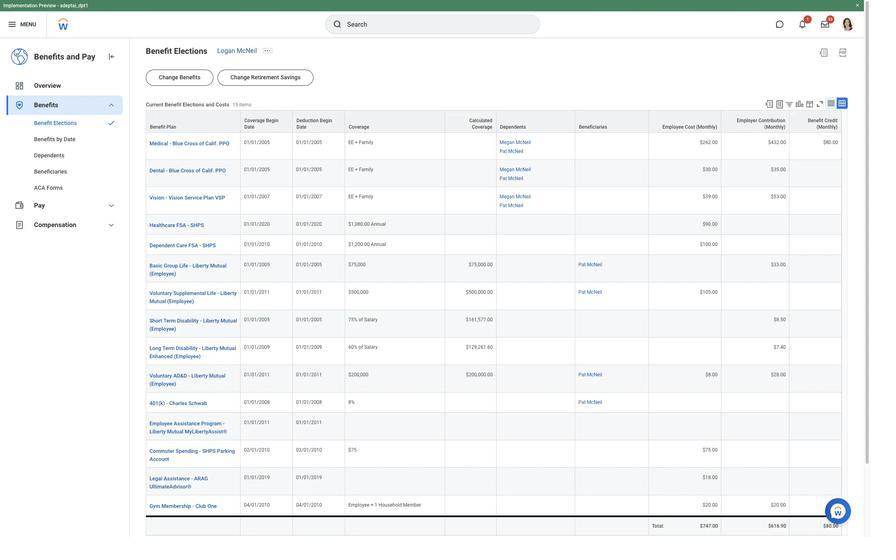 Task type: locate. For each thing, give the bounding box(es) containing it.
pat mcneil link inside 401(k) - charles schwab row
[[579, 398, 602, 406]]

1 horizontal spatial 01/01/2010
[[296, 242, 322, 247]]

blue for medical
[[173, 141, 183, 147]]

2 vertical spatial shps
[[202, 449, 216, 455]]

assistance up ultimateadvisor®
[[164, 476, 190, 482]]

2 row from the top
[[146, 516, 842, 536]]

and inside navigation pane region
[[66, 52, 80, 62]]

items selected list up healthcare fsa - shps row
[[500, 193, 544, 209]]

1 vertical spatial 1
[[375, 503, 377, 509]]

2 01/01/2010 from the left
[[296, 242, 322, 247]]

3 megan mcneil link from the top
[[500, 193, 531, 200]]

- right 401(k) in the left of the page
[[166, 401, 168, 407]]

blue right dental
[[169, 168, 179, 174]]

0 vertical spatial plan
[[167, 124, 176, 130]]

items selected list
[[500, 138, 544, 155], [500, 165, 544, 182], [500, 193, 544, 209]]

benefit inside benefit credit (monthly)
[[808, 118, 824, 124]]

benefit for benefit plan popup button
[[150, 124, 165, 130]]

megan mcneil down dependents popup button
[[500, 140, 531, 145]]

megan mcneil link down dental - blue cross of calif. ppo row on the top
[[500, 193, 531, 200]]

ee + family for dental - blue cross of calif. ppo
[[348, 167, 373, 173]]

1 vertical spatial employee
[[150, 421, 173, 427]]

benefit elections up "benefits by date" in the top left of the page
[[34, 120, 77, 126]]

click to view/edit grid preferences image
[[805, 100, 814, 109]]

$20.00 up $747.00
[[703, 503, 718, 509]]

pat mcneil link inside dental - blue cross of calif. ppo row
[[500, 174, 523, 182]]

1 horizontal spatial date
[[244, 124, 254, 130]]

megan mcneil inside dental - blue cross of calif. ppo row
[[500, 167, 531, 173]]

2 items selected list from the top
[[500, 165, 544, 182]]

salary inside short term disability - liberty mutual (employee) row
[[364, 317, 378, 323]]

benefits up overview
[[34, 52, 64, 62]]

1 horizontal spatial 01/01/2019
[[296, 475, 322, 481]]

2 ee + family from the top
[[348, 167, 373, 173]]

1 horizontal spatial 02/01/2010
[[296, 448, 322, 453]]

1 horizontal spatial beneficiaries
[[579, 124, 607, 130]]

0 vertical spatial term
[[163, 318, 176, 324]]

liberty inside employee assistance program - liberty mutual mylibertyassist®
[[150, 429, 166, 435]]

(monthly) for contribution
[[765, 124, 786, 130]]

1
[[807, 17, 809, 21], [375, 503, 377, 509]]

liberty for basic group life - liberty mutual (employee)
[[193, 263, 209, 269]]

megan for vision - vision service plan vsp
[[500, 194, 515, 200]]

elections
[[174, 46, 207, 56], [183, 102, 204, 108], [53, 120, 77, 126]]

1 ee + family from the top
[[348, 140, 373, 145]]

begin inside coverage begin date
[[266, 118, 278, 124]]

voluntary supplemental life - liberty mutual  (employee) row
[[146, 283, 842, 310]]

0 vertical spatial calif.
[[205, 141, 218, 147]]

vision - vision service plan vsp row
[[146, 187, 842, 215]]

0 vertical spatial fsa
[[176, 222, 186, 228]]

- inside 'link'
[[199, 243, 201, 249]]

- right supplemental
[[217, 290, 219, 296]]

$432.00
[[768, 140, 786, 145]]

of up service
[[196, 168, 201, 174]]

- inside legal assistance - arag ultimateadvisor®
[[191, 476, 193, 482]]

benefit plan
[[150, 124, 176, 130]]

1 voluntary from the top
[[150, 290, 172, 296]]

benefits
[[34, 52, 64, 62], [180, 74, 201, 81], [34, 101, 58, 109], [34, 136, 55, 143]]

total:
[[652, 524, 664, 530]]

calculated coverage button
[[445, 111, 496, 133]]

0 vertical spatial family
[[359, 140, 373, 145]]

salary right 75%
[[364, 317, 378, 323]]

chevron down small image
[[107, 100, 116, 110], [107, 220, 116, 230]]

short term disability - liberty mutual (employee) row
[[146, 310, 842, 338]]

benefit left credit
[[808, 118, 824, 124]]

disability
[[177, 318, 199, 324], [176, 346, 198, 352]]

1 vertical spatial megan
[[500, 167, 515, 173]]

1 vertical spatial megan mcneil
[[500, 167, 531, 173]]

2 salary from the top
[[364, 345, 378, 350]]

- left arag
[[191, 476, 193, 482]]

1 family from the top
[[359, 140, 373, 145]]

coverage for coverage begin date
[[244, 118, 265, 124]]

mutual for employee assistance program - liberty mutual mylibertyassist®
[[167, 429, 184, 435]]

date inside benefits element
[[64, 136, 75, 143]]

2 megan mcneil link from the top
[[500, 165, 531, 173]]

benefit inside benefit plan popup button
[[150, 124, 165, 130]]

expand table image
[[838, 99, 846, 107]]

change left retirement
[[230, 74, 250, 81]]

fsa right healthcare
[[176, 222, 186, 228]]

pat mcneil inside 401(k) - charles schwab row
[[579, 400, 602, 406]]

items selected list inside vision - vision service plan vsp row
[[500, 193, 544, 209]]

coverage begin date button
[[241, 111, 293, 133]]

salary
[[364, 317, 378, 323], [364, 345, 378, 350]]

+ for dental - blue cross of calif. ppo
[[355, 167, 358, 173]]

change inside button
[[230, 74, 250, 81]]

- inside voluntary supplemental life - liberty mutual  (employee)
[[217, 290, 219, 296]]

costs
[[216, 102, 229, 108]]

employee for employee + 1 household member
[[348, 503, 370, 509]]

mcneil inside 401(k) - charles schwab row
[[587, 400, 602, 406]]

2 change from the left
[[230, 74, 250, 81]]

1 annual from the top
[[371, 221, 386, 227]]

begin
[[266, 118, 278, 124], [320, 118, 332, 124]]

0 horizontal spatial plan
[[167, 124, 176, 130]]

2 04/01/2010 from the left
[[296, 503, 322, 509]]

1 horizontal spatial vision
[[169, 195, 183, 201]]

change retirement savings
[[230, 74, 301, 81]]

1 horizontal spatial export to excel image
[[819, 48, 829, 58]]

1 vertical spatial cross
[[181, 168, 194, 174]]

ee for dental - blue cross of calif. ppo
[[348, 167, 354, 173]]

liberty right 'ad&d'
[[191, 373, 208, 379]]

annual for dependent care fsa - shps
[[371, 242, 386, 247]]

1 vertical spatial term
[[162, 346, 175, 352]]

01/01/2010
[[244, 242, 270, 247], [296, 242, 322, 247]]

healthcare
[[150, 222, 175, 228]]

1 horizontal spatial fsa
[[189, 243, 198, 249]]

(employee) down the 'short'
[[150, 326, 176, 332]]

life right group
[[179, 263, 188, 269]]

liberty inside basic group life - liberty mutual (employee)
[[193, 263, 209, 269]]

ee + family for medical - blue cross of calif. ppo
[[348, 140, 373, 145]]

liberty for employee assistance program - liberty mutual mylibertyassist®
[[150, 429, 166, 435]]

benefit
[[146, 46, 172, 56], [165, 102, 181, 108], [808, 118, 824, 124], [34, 120, 52, 126], [150, 124, 165, 130]]

document alt image
[[15, 220, 24, 230]]

megan mcneil inside medical - blue cross of calif. ppo row
[[500, 140, 531, 145]]

beneficiaries for beneficiaries popup button
[[579, 124, 607, 130]]

export to excel image left view printable version (pdf) 'icon'
[[819, 48, 829, 58]]

mutual inside long term disability - liberty mutual enhanced (employee)
[[220, 346, 236, 352]]

employee inside employee assistance program - liberty mutual mylibertyassist®
[[150, 421, 173, 427]]

life inside voluntary supplemental life - liberty mutual  (employee)
[[207, 290, 216, 296]]

annual right $1,200.00
[[371, 242, 386, 247]]

household
[[379, 503, 402, 509]]

benefits down overview
[[34, 101, 58, 109]]

1 02/01/2010 from the left
[[244, 448, 270, 453]]

voluntary left 'ad&d'
[[150, 373, 172, 379]]

0 vertical spatial shps
[[190, 222, 204, 228]]

ee + family for vision - vision service plan vsp
[[348, 194, 373, 200]]

fsa inside 'link'
[[176, 222, 186, 228]]

401(k)
[[150, 401, 165, 407]]

vision down dental
[[150, 195, 164, 201]]

0 vertical spatial items selected list
[[500, 138, 544, 155]]

$80.00
[[823, 140, 838, 145], [823, 524, 839, 530]]

ppo for dental - blue cross of calif. ppo
[[215, 168, 226, 174]]

assistance inside employee assistance program - liberty mutual mylibertyassist®
[[174, 421, 200, 427]]

0 vertical spatial assistance
[[174, 421, 200, 427]]

3 items selected list from the top
[[500, 193, 544, 209]]

2 $20.00 from the left
[[771, 503, 786, 509]]

cross up vision - vision service plan vsp
[[181, 168, 194, 174]]

0 vertical spatial $80.00
[[823, 140, 838, 145]]

charles
[[169, 401, 187, 407]]

0 horizontal spatial benefit elections
[[34, 120, 77, 126]]

0 horizontal spatial export to excel image
[[765, 100, 774, 109]]

1 horizontal spatial life
[[207, 290, 216, 296]]

1 01/01/2007 from the left
[[244, 194, 270, 200]]

navigation pane region
[[0, 37, 130, 538]]

benefits for benefits and pay
[[34, 52, 64, 62]]

beneficiaries link
[[6, 164, 123, 180]]

beneficiaries inside popup button
[[579, 124, 607, 130]]

(employee) inside short term disability - liberty mutual (employee)
[[150, 326, 176, 332]]

menu button
[[0, 11, 47, 37]]

2 ee from the top
[[348, 167, 354, 173]]

mutual inside short term disability - liberty mutual (employee)
[[221, 318, 237, 324]]

blue right 'medical'
[[173, 141, 183, 147]]

assistance for legal
[[164, 476, 190, 482]]

calculated
[[469, 118, 492, 124]]

employee down 401(k) in the left of the page
[[150, 421, 173, 427]]

2 horizontal spatial (monthly)
[[817, 124, 838, 130]]

0 vertical spatial voluntary
[[150, 290, 172, 296]]

2 chevron down small image from the top
[[107, 220, 116, 230]]

- down short term disability - liberty mutual (employee)
[[199, 346, 201, 352]]

cross for medical
[[184, 141, 198, 147]]

0 vertical spatial life
[[179, 263, 188, 269]]

basic group life - liberty mutual (employee) row
[[146, 255, 842, 283]]

+ inside medical - blue cross of calif. ppo row
[[355, 140, 358, 145]]

liberty down short term disability - liberty mutual (employee)
[[202, 346, 218, 352]]

0 horizontal spatial employee
[[150, 421, 173, 427]]

annual for healthcare fsa - shps
[[371, 221, 386, 227]]

mcneil inside voluntary ad&d - liberty mutual (employee) row
[[587, 372, 602, 378]]

and up overview link
[[66, 52, 80, 62]]

0 vertical spatial benefit elections
[[146, 46, 207, 56]]

salary right 60%
[[364, 345, 378, 350]]

voluntary inside voluntary ad&d - liberty mutual (employee)
[[150, 373, 172, 379]]

1 right the notifications large image
[[807, 17, 809, 21]]

- right preview at the left top of the page
[[57, 3, 59, 9]]

0 vertical spatial elections
[[174, 46, 207, 56]]

plan left vsp
[[203, 195, 214, 201]]

1 $80.00 from the top
[[823, 140, 838, 145]]

of down benefit plan popup button
[[199, 141, 204, 147]]

contribution
[[759, 118, 786, 124]]

liberty inside short term disability - liberty mutual (employee)
[[203, 318, 219, 324]]

benefits inside benefits and pay element
[[34, 52, 64, 62]]

date right "by"
[[64, 136, 75, 143]]

dependents down "benefits by date" in the top left of the page
[[34, 152, 64, 159]]

pat mcneil inside voluntary ad&d - liberty mutual (employee) row
[[579, 372, 602, 378]]

coverage
[[244, 118, 265, 124], [349, 124, 369, 130], [472, 124, 492, 130]]

1 vertical spatial chevron down small image
[[107, 220, 116, 230]]

voluntary inside voluntary supplemental life - liberty mutual  (employee)
[[150, 290, 172, 296]]

0 vertical spatial employee
[[663, 124, 684, 130]]

megan inside vision - vision service plan vsp row
[[500, 194, 515, 200]]

term
[[163, 318, 176, 324], [162, 346, 175, 352]]

life inside basic group life - liberty mutual (employee)
[[179, 263, 188, 269]]

2 annual from the top
[[371, 242, 386, 247]]

1 change from the left
[[159, 74, 178, 81]]

disability inside short term disability - liberty mutual (employee)
[[177, 318, 199, 324]]

toolbar
[[761, 98, 848, 110]]

liberty for long term disability - liberty mutual enhanced (employee)
[[202, 346, 218, 352]]

0 horizontal spatial and
[[66, 52, 80, 62]]

01/01/2019
[[244, 475, 270, 481], [296, 475, 322, 481]]

items selected list for medical - blue cross of calif. ppo
[[500, 138, 544, 155]]

employee
[[663, 124, 684, 130], [150, 421, 173, 427], [348, 503, 370, 509]]

of right 60%
[[359, 345, 363, 350]]

megan mcneil for vision - vision service plan vsp
[[500, 194, 531, 200]]

1 vertical spatial voluntary
[[150, 373, 172, 379]]

(employee) inside voluntary supplemental life - liberty mutual  (employee)
[[167, 298, 194, 305]]

life for supplemental
[[207, 290, 216, 296]]

begin left deduction
[[266, 118, 278, 124]]

1 begin from the left
[[266, 118, 278, 124]]

0 vertical spatial disability
[[177, 318, 199, 324]]

2 vertical spatial family
[[359, 194, 373, 200]]

(employee) down basic on the left
[[150, 271, 176, 277]]

+ inside gym membership - club one row
[[371, 503, 373, 509]]

1 04/01/2010 from the left
[[244, 503, 270, 509]]

group
[[164, 263, 178, 269]]

- right dental
[[166, 168, 168, 174]]

2 voluntary from the top
[[150, 373, 172, 379]]

01/01/2011
[[244, 290, 270, 295], [296, 290, 322, 295], [244, 372, 270, 378], [296, 372, 322, 378], [244, 420, 270, 426], [296, 420, 322, 426]]

assistance inside legal assistance - arag ultimateadvisor®
[[164, 476, 190, 482]]

megan down dental - blue cross of calif. ppo row on the top
[[500, 194, 515, 200]]

term up enhanced
[[162, 346, 175, 352]]

1 vertical spatial assistance
[[164, 476, 190, 482]]

pat mcneil link
[[500, 147, 523, 154], [500, 174, 523, 182], [500, 202, 523, 209], [579, 260, 602, 268], [579, 288, 602, 295], [579, 371, 602, 378], [579, 398, 602, 406]]

0 horizontal spatial begin
[[266, 118, 278, 124]]

- right care
[[199, 243, 201, 249]]

1 vertical spatial megan mcneil link
[[500, 165, 531, 173]]

elections up "benefits by date" link
[[53, 120, 77, 126]]

megan mcneil link for medical - blue cross of calif. ppo
[[500, 138, 531, 145]]

menu banner
[[0, 0, 864, 37]]

chevron down small image inside benefits dropdown button
[[107, 100, 116, 110]]

annual inside healthcare fsa - shps row
[[371, 221, 386, 227]]

long
[[150, 346, 161, 352]]

2 vertical spatial ee + family
[[348, 194, 373, 200]]

employee for employee assistance program - liberty mutual mylibertyassist®
[[150, 421, 173, 427]]

0 vertical spatial ee + family
[[348, 140, 373, 145]]

shps up dependent care fsa - shps
[[190, 222, 204, 228]]

shps inside 'link'
[[190, 222, 204, 228]]

begin right deduction
[[320, 118, 332, 124]]

- up dependent care fsa - shps
[[187, 222, 189, 228]]

items selected list inside medical - blue cross of calif. ppo row
[[500, 138, 544, 155]]

2 vertical spatial elections
[[53, 120, 77, 126]]

2 begin from the left
[[320, 118, 332, 124]]

3 ee from the top
[[348, 194, 354, 200]]

pat mcneil inside vision - vision service plan vsp row
[[500, 203, 523, 209]]

legal
[[150, 476, 162, 482]]

gym membership - club one row
[[146, 496, 842, 516]]

benefits and pay element
[[34, 51, 100, 62]]

employee assistance program - liberty mutual mylibertyassist®
[[150, 421, 227, 435]]

- inside "commuter spending - shps parking account"
[[199, 449, 201, 455]]

0 vertical spatial megan mcneil
[[500, 140, 531, 145]]

shps left parking
[[202, 449, 216, 455]]

1 vertical spatial salary
[[364, 345, 378, 350]]

benefits for benefits by date
[[34, 136, 55, 143]]

calif. down benefit plan popup button
[[205, 141, 218, 147]]

+ inside dental - blue cross of calif. ppo row
[[355, 167, 358, 173]]

1 horizontal spatial and
[[206, 102, 214, 108]]

(monthly) inside benefit credit (monthly)
[[817, 124, 838, 130]]

+ for gym membership - club one
[[371, 503, 373, 509]]

1 vertical spatial row
[[146, 516, 842, 536]]

short term disability - liberty mutual (employee) link
[[150, 317, 237, 332]]

$18.00
[[703, 475, 718, 481]]

megan inside medical - blue cross of calif. ppo row
[[500, 140, 515, 145]]

0 vertical spatial dependents
[[500, 124, 526, 130]]

0 vertical spatial and
[[66, 52, 80, 62]]

1 horizontal spatial employee
[[348, 503, 370, 509]]

(monthly) down credit
[[817, 124, 838, 130]]

1 01/01/2010 from the left
[[244, 242, 270, 247]]

2 (monthly) from the left
[[765, 124, 786, 130]]

1 vertical spatial calif.
[[202, 168, 214, 174]]

megan mcneil link
[[500, 138, 531, 145], [500, 165, 531, 173], [500, 193, 531, 200]]

family inside dental - blue cross of calif. ppo row
[[359, 167, 373, 173]]

pay
[[82, 52, 95, 62], [34, 202, 45, 209]]

task pay image
[[15, 201, 24, 211]]

change inside button
[[159, 74, 178, 81]]

2 vertical spatial megan
[[500, 194, 515, 200]]

employee for employee cost (monthly)
[[663, 124, 684, 130]]

liberty for voluntary supplemental life - liberty mutual  (employee)
[[220, 290, 237, 296]]

pat mcneil link inside vision - vision service plan vsp row
[[500, 202, 523, 209]]

1 megan mcneil link from the top
[[500, 138, 531, 145]]

0 vertical spatial megan
[[500, 140, 515, 145]]

beneficiaries button
[[575, 111, 649, 133]]

change retirement savings button
[[218, 70, 314, 86]]

megan mcneil link down medical - blue cross of calif. ppo row
[[500, 165, 531, 173]]

1 horizontal spatial change
[[230, 74, 250, 81]]

0 horizontal spatial fsa
[[176, 222, 186, 228]]

row
[[146, 110, 842, 133], [146, 516, 842, 536]]

mutual inside voluntary supplemental life - liberty mutual  (employee)
[[150, 298, 166, 305]]

pat
[[500, 149, 507, 154], [500, 176, 507, 182], [500, 203, 507, 209], [579, 262, 586, 268], [579, 290, 586, 295], [579, 372, 586, 378], [579, 400, 586, 406]]

$80.00 for $432.00
[[823, 140, 838, 145]]

0 horizontal spatial 01/01/2020
[[244, 221, 270, 227]]

(employee) down supplemental
[[167, 298, 194, 305]]

employee assistance program - liberty mutual mylibertyassist® link
[[150, 420, 237, 435]]

mcneil inside basic group life - liberty mutual (employee) 'row'
[[587, 262, 602, 268]]

(employee) for term
[[150, 326, 176, 332]]

voluntary ad&d - liberty mutual (employee) row
[[146, 365, 842, 393]]

$100.00
[[700, 242, 718, 247]]

plan up 'medical'
[[167, 124, 176, 130]]

- right spending
[[199, 449, 201, 455]]

1 horizontal spatial begin
[[320, 118, 332, 124]]

liberty right supplemental
[[220, 290, 237, 296]]

change up 'current'
[[159, 74, 178, 81]]

export to excel image left export to worksheets image
[[765, 100, 774, 109]]

disability inside long term disability - liberty mutual enhanced (employee)
[[176, 346, 198, 352]]

- right group
[[189, 263, 191, 269]]

assistance up mylibertyassist®
[[174, 421, 200, 427]]

commuter spending - shps parking account row
[[146, 441, 842, 468]]

life right supplemental
[[207, 290, 216, 296]]

employee cost (monthly) button
[[649, 111, 721, 133]]

0 horizontal spatial dependents
[[34, 152, 64, 159]]

healthcare fsa - shps row
[[146, 215, 842, 235]]

3 megan mcneil from the top
[[500, 194, 531, 200]]

benefits up 'current benefit elections and costs 15 items'
[[180, 74, 201, 81]]

1 chevron down small image from the top
[[107, 100, 116, 110]]

items selected list down dependents popup button
[[500, 138, 544, 155]]

row containing coverage begin date
[[146, 110, 842, 133]]

commuter spending - shps parking account
[[150, 449, 235, 463]]

$747.00
[[700, 524, 718, 530]]

2 $80.00 from the top
[[823, 524, 839, 530]]

3 family from the top
[[359, 194, 373, 200]]

$53.00
[[771, 194, 786, 200]]

disability for enhanced
[[176, 346, 198, 352]]

transformation import image
[[107, 52, 116, 62]]

(monthly) for cost
[[696, 124, 717, 130]]

dependents inside popup button
[[500, 124, 526, 130]]

ee + family inside vision - vision service plan vsp row
[[348, 194, 373, 200]]

table image
[[827, 99, 835, 107]]

3 ee + family from the top
[[348, 194, 373, 200]]

1 horizontal spatial coverage
[[349, 124, 369, 130]]

coverage inside the calculated coverage
[[472, 124, 492, 130]]

1 ee from the top
[[348, 140, 354, 145]]

- right 'ad&d'
[[188, 373, 190, 379]]

plan inside row
[[203, 195, 214, 201]]

-
[[57, 3, 59, 9], [170, 141, 171, 147], [166, 168, 168, 174], [166, 195, 167, 201], [187, 222, 189, 228], [199, 243, 201, 249], [189, 263, 191, 269], [217, 290, 219, 296], [200, 318, 202, 324], [199, 346, 201, 352], [188, 373, 190, 379], [166, 401, 168, 407], [223, 421, 225, 427], [199, 449, 201, 455], [191, 476, 193, 482], [192, 504, 194, 510]]

1 vertical spatial ppo
[[215, 168, 226, 174]]

ee + family inside medical - blue cross of calif. ppo row
[[348, 140, 373, 145]]

annual
[[371, 221, 386, 227], [371, 242, 386, 247]]

liberty down voluntary supplemental life - liberty mutual  (employee)
[[203, 318, 219, 324]]

2 horizontal spatial date
[[297, 124, 307, 130]]

of right 75%
[[359, 317, 363, 323]]

(monthly) inside employer contribution (monthly)
[[765, 124, 786, 130]]

1 horizontal spatial benefit elections
[[146, 46, 207, 56]]

pat mcneil inside voluntary supplemental life - liberty mutual  (employee) row
[[579, 290, 602, 295]]

chevron down small image down chevron down small image
[[107, 220, 116, 230]]

(employee) down 'ad&d'
[[150, 381, 176, 387]]

01/01/2007
[[244, 194, 270, 200], [296, 194, 322, 200]]

$500,000
[[348, 290, 368, 295]]

benefit up "benefits by date" in the top left of the page
[[34, 120, 52, 126]]

1 vertical spatial shps
[[202, 243, 216, 249]]

1 vertical spatial export to excel image
[[765, 100, 774, 109]]

mutual
[[210, 263, 227, 269], [150, 298, 166, 305], [221, 318, 237, 324], [220, 346, 236, 352], [209, 373, 225, 379], [167, 429, 184, 435]]

date for deduction begin date
[[297, 124, 307, 130]]

$1,080.00 annual
[[348, 221, 386, 227]]

voluntary down basic on the left
[[150, 290, 172, 296]]

benefits inside benefits dropdown button
[[34, 101, 58, 109]]

beneficiaries
[[579, 124, 607, 130], [34, 169, 67, 175]]

+
[[355, 140, 358, 145], [355, 167, 358, 173], [355, 194, 358, 200], [371, 503, 373, 509]]

1 left household
[[375, 503, 377, 509]]

- inside short term disability - liberty mutual (employee)
[[200, 318, 202, 324]]

1 vertical spatial annual
[[371, 242, 386, 247]]

long term disability - liberty mutual enhanced (employee)
[[150, 346, 236, 360]]

aca
[[34, 185, 45, 191]]

ee for vision - vision service plan vsp
[[348, 194, 354, 200]]

profile logan mcneil image
[[842, 18, 854, 32]]

1 horizontal spatial 01/01/2007
[[296, 194, 322, 200]]

megan mcneil down medical - blue cross of calif. ppo row
[[500, 167, 531, 173]]

0 horizontal spatial vision
[[150, 195, 164, 201]]

benefits image
[[15, 100, 24, 110]]

3 megan from the top
[[500, 194, 515, 200]]

0 horizontal spatial pay
[[34, 202, 45, 209]]

1 horizontal spatial pay
[[82, 52, 95, 62]]

0 vertical spatial ppo
[[219, 141, 229, 147]]

megan for medical - blue cross of calif. ppo
[[500, 140, 515, 145]]

vision - vision service plan vsp
[[150, 195, 225, 201]]

1 salary from the top
[[364, 317, 378, 323]]

dependents up medical - blue cross of calif. ppo row
[[500, 124, 526, 130]]

(monthly) down contribution
[[765, 124, 786, 130]]

vision left service
[[169, 195, 183, 201]]

pay left transformation import icon
[[82, 52, 95, 62]]

voluntary for (employee)
[[150, 373, 172, 379]]

2 megan from the top
[[500, 167, 515, 173]]

1 vertical spatial items selected list
[[500, 165, 544, 182]]

1 vertical spatial benefit elections
[[34, 120, 77, 126]]

pat inside voluntary supplemental life - liberty mutual  (employee) row
[[579, 290, 586, 295]]

1 megan from the top
[[500, 140, 515, 145]]

elections up benefit plan popup button
[[183, 102, 204, 108]]

items selected list down medical - blue cross of calif. ppo row
[[500, 165, 544, 182]]

of inside long term disability - liberty mutual enhanced (employee) row
[[359, 345, 363, 350]]

$80.00 inside medical - blue cross of calif. ppo row
[[823, 140, 838, 145]]

date down deduction
[[297, 124, 307, 130]]

pat mcneil link inside basic group life - liberty mutual (employee) 'row'
[[579, 260, 602, 268]]

1 horizontal spatial 01/01/2020
[[296, 221, 322, 227]]

0 horizontal spatial 04/01/2010
[[244, 503, 270, 509]]

cell
[[445, 133, 497, 160], [575, 133, 649, 160], [445, 160, 497, 187], [790, 160, 842, 187], [445, 187, 497, 215], [575, 187, 649, 215], [790, 187, 842, 215], [445, 215, 497, 235], [497, 215, 575, 235], [575, 215, 649, 235], [721, 215, 790, 235], [790, 215, 842, 235], [445, 235, 497, 255], [497, 235, 575, 255], [575, 235, 649, 255], [721, 235, 790, 255], [790, 235, 842, 255], [497, 255, 575, 283], [649, 255, 721, 283], [790, 255, 842, 283], [497, 283, 575, 310], [721, 283, 790, 310], [790, 283, 842, 310], [649, 310, 721, 338], [790, 310, 842, 338], [497, 338, 575, 365], [575, 338, 649, 365], [649, 338, 721, 365], [790, 338, 842, 365], [497, 365, 575, 393], [790, 365, 842, 393], [445, 393, 497, 413], [497, 393, 575, 413], [649, 393, 721, 413], [721, 393, 790, 413], [790, 393, 842, 413], [345, 413, 445, 441], [445, 413, 497, 441], [497, 413, 575, 441], [575, 413, 649, 441], [649, 413, 721, 441], [721, 413, 790, 441], [790, 413, 842, 441], [445, 441, 497, 468], [497, 441, 575, 468], [575, 441, 649, 468], [721, 441, 790, 468], [790, 441, 842, 468], [345, 468, 445, 496], [445, 468, 497, 496], [497, 468, 575, 496], [575, 468, 649, 496], [721, 468, 790, 496], [790, 468, 842, 496], [445, 496, 497, 516], [497, 496, 575, 516], [575, 496, 649, 516], [790, 496, 842, 516], [146, 516, 241, 536], [241, 516, 293, 536], [293, 516, 345, 536], [345, 516, 445, 536], [445, 516, 497, 536], [497, 516, 575, 536], [575, 516, 649, 536]]

begin inside deduction begin date
[[320, 118, 332, 124]]

fsa inside 'link'
[[189, 243, 198, 249]]

chevron down small image inside compensation dropdown button
[[107, 220, 116, 230]]

1 megan mcneil from the top
[[500, 140, 531, 145]]

mutual inside employee assistance program - liberty mutual mylibertyassist®
[[167, 429, 184, 435]]

1 horizontal spatial 1
[[807, 17, 809, 21]]

1 vertical spatial ee + family
[[348, 167, 373, 173]]

megan mcneil for medical - blue cross of calif. ppo
[[500, 140, 531, 145]]

pat mcneil
[[500, 149, 523, 154], [500, 176, 523, 182], [500, 203, 523, 209], [579, 262, 602, 268], [579, 290, 602, 295], [579, 372, 602, 378], [579, 400, 602, 406]]

2 vertical spatial megan mcneil link
[[500, 193, 531, 200]]

0 horizontal spatial change
[[159, 74, 178, 81]]

1 vertical spatial family
[[359, 167, 373, 173]]

2 family from the top
[[359, 167, 373, 173]]

1 horizontal spatial plan
[[203, 195, 214, 201]]

0 horizontal spatial 01/01/2019
[[244, 475, 270, 481]]

- right program
[[223, 421, 225, 427]]

$20.00 up $616.90
[[771, 503, 786, 509]]

- inside basic group life - liberty mutual (employee)
[[189, 263, 191, 269]]

(employee) inside long term disability - liberty mutual enhanced (employee)
[[174, 354, 201, 360]]

benefit up 'medical'
[[150, 124, 165, 130]]

liberty up the commuter
[[150, 429, 166, 435]]

megan mcneil link down dependents popup button
[[500, 138, 531, 145]]

and left costs
[[206, 102, 214, 108]]

inbox large image
[[821, 20, 829, 28]]

60% of salary
[[348, 345, 378, 350]]

pay inside dropdown button
[[34, 202, 45, 209]]

ppo up vsp
[[215, 168, 226, 174]]

date down the items
[[244, 124, 254, 130]]

2 horizontal spatial coverage
[[472, 124, 492, 130]]

3 (monthly) from the left
[[817, 124, 838, 130]]

employee inside popup button
[[663, 124, 684, 130]]

(monthly)
[[696, 124, 717, 130], [765, 124, 786, 130], [817, 124, 838, 130]]

parking
[[217, 449, 235, 455]]

0 horizontal spatial (monthly)
[[696, 124, 717, 130]]

fsa right care
[[189, 243, 198, 249]]

disability down short term disability - liberty mutual (employee)
[[176, 346, 198, 352]]

megan mcneil inside vision - vision service plan vsp row
[[500, 194, 531, 200]]

date inside coverage begin date
[[244, 124, 254, 130]]

(employee)
[[150, 271, 176, 277], [167, 298, 194, 305], [150, 326, 176, 332], [174, 354, 201, 360], [150, 381, 176, 387]]

1 vertical spatial blue
[[169, 168, 179, 174]]

(employee) inside basic group life - liberty mutual (employee)
[[150, 271, 176, 277]]

(employee) up 'ad&d'
[[174, 354, 201, 360]]

$20.00
[[703, 503, 718, 509], [771, 503, 786, 509]]

1 vertical spatial life
[[207, 290, 216, 296]]

annual inside dependent care fsa - shps row
[[371, 242, 386, 247]]

1 $20.00 from the left
[[703, 503, 718, 509]]

of inside dental - blue cross of calif. ppo link
[[196, 168, 201, 174]]

2 vertical spatial items selected list
[[500, 193, 544, 209]]

view printable version (pdf) image
[[838, 48, 848, 58]]

- down voluntary supplemental life - liberty mutual  (employee)
[[200, 318, 202, 324]]

date for coverage begin date
[[244, 124, 254, 130]]

15
[[233, 102, 238, 108]]

0 horizontal spatial 1
[[375, 503, 377, 509]]

elections up change benefits
[[174, 46, 207, 56]]

2 vertical spatial megan mcneil
[[500, 194, 531, 200]]

1 vertical spatial and
[[206, 102, 214, 108]]

1 horizontal spatial 04/01/2010
[[296, 503, 322, 509]]

calif. up service
[[202, 168, 214, 174]]

0 horizontal spatial coverage
[[244, 118, 265, 124]]

dependent care fsa - shps row
[[146, 235, 842, 255]]

2 megan mcneil from the top
[[500, 167, 531, 173]]

logan mcneil
[[217, 47, 257, 55]]

items selected list for dental - blue cross of calif. ppo
[[500, 165, 544, 182]]

$1,080.00
[[348, 221, 370, 227]]

0 horizontal spatial 01/01/2009
[[244, 345, 270, 350]]

1 vision from the left
[[150, 195, 164, 201]]

megan mcneil down dental - blue cross of calif. ppo row on the top
[[500, 194, 531, 200]]

- left club
[[192, 504, 194, 510]]

salary for long term disability - liberty mutual enhanced (employee)
[[364, 345, 378, 350]]

1 (monthly) from the left
[[696, 124, 717, 130]]

export to excel image for current benefit elections and costs
[[765, 100, 774, 109]]

term inside short term disability - liberty mutual (employee)
[[163, 318, 176, 324]]

export to excel image
[[819, 48, 829, 58], [765, 100, 774, 109]]

chevron down small image up "check" icon
[[107, 100, 116, 110]]

liberty inside long term disability - liberty mutual enhanced (employee)
[[202, 346, 218, 352]]

0 horizontal spatial beneficiaries
[[34, 169, 67, 175]]

1 row from the top
[[146, 110, 842, 133]]

shps inside "commuter spending - shps parking account"
[[202, 449, 216, 455]]

check image
[[107, 119, 116, 127]]

1 items selected list from the top
[[500, 138, 544, 155]]

annual right $1,080.00
[[371, 221, 386, 227]]

change benefits
[[159, 74, 201, 81]]

0 vertical spatial blue
[[173, 141, 183, 147]]

benefit inside the benefit elections link
[[34, 120, 52, 126]]

1 vertical spatial plan
[[203, 195, 214, 201]]

1 vertical spatial disability
[[176, 346, 198, 352]]

select to filter grid data image
[[785, 100, 794, 109]]

benefits left "by"
[[34, 136, 55, 143]]

$28.00
[[771, 372, 786, 378]]

dependents inside benefits element
[[34, 152, 64, 159]]

arag
[[194, 476, 208, 482]]



Task type: vqa. For each thing, say whether or not it's contained in the screenshot.


Task type: describe. For each thing, give the bounding box(es) containing it.
export to worksheets image
[[775, 100, 785, 109]]

cost
[[685, 124, 695, 130]]

voluntary supplemental life - liberty mutual  (employee)
[[150, 290, 237, 305]]

healthcare fsa - shps link
[[150, 221, 204, 230]]

$90.00
[[703, 221, 718, 227]]

benefits inside change benefits button
[[180, 74, 201, 81]]

(employee) for group
[[150, 271, 176, 277]]

0 vertical spatial pay
[[82, 52, 95, 62]]

term for enhanced
[[162, 346, 175, 352]]

change for change retirement savings
[[230, 74, 250, 81]]

benefits element
[[6, 115, 123, 196]]

voluntary ad&d - liberty mutual (employee)
[[150, 373, 225, 387]]

coverage button
[[345, 111, 445, 133]]

employer contribution (monthly) button
[[721, 111, 789, 133]]

dental
[[150, 168, 165, 174]]

dental - blue cross of calif. ppo
[[150, 168, 226, 174]]

+ for vision - vision service plan vsp
[[355, 194, 358, 200]]

2 01/01/2009 from the left
[[296, 345, 322, 350]]

life for group
[[179, 263, 188, 269]]

enhanced
[[150, 354, 173, 360]]

chevron down small image for compensation
[[107, 220, 116, 230]]

beneficiaries for beneficiaries link
[[34, 169, 67, 175]]

menu
[[20, 21, 36, 27]]

megan for dental - blue cross of calif. ppo
[[500, 167, 515, 173]]

- inside long term disability - liberty mutual enhanced (employee)
[[199, 346, 201, 352]]

pat mcneil inside dental - blue cross of calif. ppo row
[[500, 176, 523, 182]]

1 01/01/2019 from the left
[[244, 475, 270, 481]]

pat mcneil inside medical - blue cross of calif. ppo row
[[500, 149, 523, 154]]

change for change benefits
[[159, 74, 178, 81]]

deduction
[[297, 118, 319, 124]]

pat inside dental - blue cross of calif. ppo row
[[500, 176, 507, 182]]

of inside short term disability - liberty mutual (employee) row
[[359, 317, 363, 323]]

pat inside 401(k) - charles schwab row
[[579, 400, 586, 406]]

$262.00
[[700, 140, 718, 145]]

current
[[146, 102, 163, 108]]

one
[[207, 504, 217, 510]]

plan inside popup button
[[167, 124, 176, 130]]

adeptai_dpt1
[[60, 3, 88, 9]]

calif. for medical - blue cross of calif. ppo
[[205, 141, 218, 147]]

mutual for basic group life - liberty mutual (employee)
[[210, 263, 227, 269]]

supplemental
[[173, 290, 206, 296]]

- right 'medical'
[[170, 141, 171, 147]]

spending
[[176, 449, 198, 455]]

chevron down small image for benefits
[[107, 100, 116, 110]]

1 vertical spatial elections
[[183, 102, 204, 108]]

benefit elections inside benefits element
[[34, 120, 77, 126]]

benefits and pay
[[34, 52, 95, 62]]

8%
[[348, 400, 355, 406]]

1 inside gym membership - club one row
[[375, 503, 377, 509]]

vision - vision service plan vsp link
[[150, 194, 225, 202]]

dependents for dependents popup button
[[500, 124, 526, 130]]

chevron down small image
[[107, 201, 116, 211]]

$35.00
[[771, 167, 786, 173]]

notifications large image
[[799, 20, 807, 28]]

2 02/01/2010 from the left
[[296, 448, 322, 453]]

dependent care fsa - shps
[[150, 243, 216, 249]]

2 01/01/2008 from the left
[[296, 400, 322, 406]]

2 vision from the left
[[169, 195, 183, 201]]

term for (employee)
[[163, 318, 176, 324]]

implementation preview -   adeptai_dpt1
[[3, 3, 88, 9]]

+ for medical - blue cross of calif. ppo
[[355, 140, 358, 145]]

legal assistance - arag ultimateadvisor® link
[[150, 475, 237, 490]]

benefit up change benefits
[[146, 46, 172, 56]]

expand/collapse chart image
[[795, 100, 804, 109]]

credit
[[825, 118, 838, 124]]

family for vision - vision service plan vsp
[[359, 194, 373, 200]]

logan mcneil link
[[217, 47, 257, 55]]

$33.00
[[771, 262, 786, 268]]

pat mcneil link inside medical - blue cross of calif. ppo row
[[500, 147, 523, 154]]

dependent care fsa - shps link
[[150, 241, 216, 250]]

ad&d
[[173, 373, 187, 379]]

search image
[[333, 19, 342, 29]]

short
[[150, 318, 162, 324]]

pat inside medical - blue cross of calif. ppo row
[[500, 149, 507, 154]]

benefits for benefits
[[34, 101, 58, 109]]

megan mcneil link for dental - blue cross of calif. ppo
[[500, 165, 531, 173]]

1 01/01/2009 from the left
[[244, 345, 270, 350]]

long term disability - liberty mutual enhanced (employee) link
[[150, 344, 237, 360]]

items
[[239, 102, 251, 108]]

employee + 1 household member
[[348, 503, 421, 509]]

shps for fsa
[[190, 222, 204, 228]]

club
[[196, 504, 206, 510]]

401(k) - charles schwab
[[150, 401, 207, 407]]

export to excel image for benefit elections
[[819, 48, 829, 58]]

items selected list for vision - vision service plan vsp
[[500, 193, 544, 209]]

pay button
[[6, 196, 123, 216]]

mutual inside voluntary ad&d - liberty mutual (employee)
[[209, 373, 225, 379]]

dashboard image
[[15, 81, 24, 91]]

coverage for coverage
[[349, 124, 369, 130]]

liberty inside voluntary ad&d - liberty mutual (employee)
[[191, 373, 208, 379]]

megan mcneil link for vision - vision service plan vsp
[[500, 193, 531, 200]]

$30.00
[[703, 167, 718, 173]]

overview
[[34, 82, 61, 90]]

legal assistance - arag ultimateadvisor® row
[[146, 468, 842, 496]]

$105.00
[[700, 290, 718, 295]]

2 01/01/2007 from the left
[[296, 194, 322, 200]]

benefit elections link
[[6, 115, 123, 131]]

1 01/01/2020 from the left
[[244, 221, 270, 227]]

salary for short term disability - liberty mutual (employee)
[[364, 317, 378, 323]]

$80.00 for $616.90
[[823, 524, 839, 530]]

- left service
[[166, 195, 167, 201]]

employer contribution (monthly)
[[737, 118, 786, 130]]

basic group life - liberty mutual (employee) link
[[150, 262, 237, 277]]

row containing total:
[[146, 516, 842, 536]]

benefit for the benefit elections link
[[34, 120, 52, 126]]

mutual for short term disability - liberty mutual (employee)
[[221, 318, 237, 324]]

service
[[185, 195, 202, 201]]

employee assistance program - liberty mutual mylibertyassist® row
[[146, 413, 842, 441]]

75% of salary
[[348, 317, 378, 323]]

dental - blue cross of calif. ppo link
[[150, 167, 226, 175]]

- inside row
[[192, 504, 194, 510]]

benefit credit (monthly)
[[808, 118, 838, 130]]

close environment banner image
[[855, 3, 860, 8]]

disability for (employee)
[[177, 318, 199, 324]]

$8.00
[[706, 372, 718, 378]]

deduction begin date button
[[293, 111, 345, 133]]

- inside voluntary ad&d - liberty mutual (employee)
[[188, 373, 190, 379]]

blue for dental
[[169, 168, 179, 174]]

of inside medical - blue cross of calif. ppo link
[[199, 141, 204, 147]]

$500,000.00
[[466, 290, 493, 295]]

pat mcneil inside basic group life - liberty mutual (employee) 'row'
[[579, 262, 602, 268]]

implementation
[[3, 3, 38, 9]]

ee for medical - blue cross of calif. ppo
[[348, 140, 354, 145]]

33
[[828, 17, 833, 21]]

family for medical - blue cross of calif. ppo
[[359, 140, 373, 145]]

$200,000
[[348, 372, 368, 378]]

- inside menu "banner"
[[57, 3, 59, 9]]

deduction begin date
[[297, 118, 332, 130]]

logan
[[217, 47, 235, 55]]

legal assistance - arag ultimateadvisor®
[[150, 476, 208, 490]]

401(k) - charles schwab row
[[146, 393, 842, 413]]

compensation button
[[6, 216, 123, 235]]

1 01/01/2008 from the left
[[244, 400, 270, 406]]

pat inside basic group life - liberty mutual (employee) 'row'
[[579, 262, 586, 268]]

ppo for medical - blue cross of calif. ppo
[[219, 141, 229, 147]]

$75.00
[[703, 448, 718, 453]]

aca forms
[[34, 185, 63, 191]]

employee cost (monthly)
[[663, 124, 717, 130]]

compensation
[[34, 221, 76, 229]]

dental - blue cross of calif. ppo row
[[146, 160, 842, 187]]

2 01/01/2019 from the left
[[296, 475, 322, 481]]

member
[[403, 503, 421, 509]]

healthcare fsa - shps
[[150, 222, 204, 228]]

pat inside voluntary ad&d - liberty mutual (employee) row
[[579, 372, 586, 378]]

short term disability - liberty mutual (employee)
[[150, 318, 237, 332]]

overview link
[[6, 76, 123, 96]]

gym membership - club one link
[[150, 503, 217, 511]]

mutual for voluntary supplemental life - liberty mutual  (employee)
[[150, 298, 166, 305]]

date for benefits by date
[[64, 136, 75, 143]]

voluntary for mutual
[[150, 290, 172, 296]]

benefit right 'current'
[[165, 102, 181, 108]]

benefit for benefit credit (monthly) popup button
[[808, 118, 824, 124]]

medical - blue cross of calif. ppo row
[[146, 133, 842, 160]]

dependents link
[[6, 147, 123, 164]]

benefit credit (monthly) button
[[790, 111, 842, 133]]

pat mcneil link inside voluntary supplemental life - liberty mutual  (employee) row
[[579, 288, 602, 295]]

mutual for long term disability - liberty mutual enhanced (employee)
[[220, 346, 236, 352]]

elections inside benefits element
[[53, 120, 77, 126]]

Search Workday  search field
[[347, 15, 523, 33]]

$7.40
[[774, 345, 786, 350]]

$8.50
[[774, 317, 786, 323]]

cross for dental
[[181, 168, 194, 174]]

33 button
[[816, 15, 835, 33]]

megan mcneil for dental - blue cross of calif. ppo
[[500, 167, 531, 173]]

ultimateadvisor®
[[150, 484, 192, 490]]

long term disability - liberty mutual enhanced (employee) row
[[146, 338, 842, 365]]

benefit plan button
[[146, 111, 240, 133]]

justify image
[[7, 19, 17, 29]]

pat mcneil link inside voluntary ad&d - liberty mutual (employee) row
[[579, 371, 602, 378]]

family for dental - blue cross of calif. ppo
[[359, 167, 373, 173]]

assistance for employee
[[174, 421, 200, 427]]

2 01/01/2020 from the left
[[296, 221, 322, 227]]

dependents for dependents link
[[34, 152, 64, 159]]

(employee) inside voluntary ad&d - liberty mutual (employee)
[[150, 381, 176, 387]]

(employee) for supplemental
[[167, 298, 194, 305]]

program
[[201, 421, 222, 427]]

begin for coverage begin date
[[266, 118, 278, 124]]

$616.90
[[768, 524, 786, 530]]

liberty for short term disability - liberty mutual (employee)
[[203, 318, 219, 324]]

voluntary ad&d - liberty mutual (employee) link
[[150, 372, 237, 387]]

pat inside vision - vision service plan vsp row
[[500, 203, 507, 209]]

- inside 'link'
[[187, 222, 189, 228]]

benefits by date link
[[6, 131, 123, 147]]

1 inside button
[[807, 17, 809, 21]]

commuter
[[150, 449, 174, 455]]

$129,261.60
[[466, 345, 493, 350]]

fullscreen image
[[816, 100, 824, 109]]

- inside employee assistance program - liberty mutual mylibertyassist®
[[223, 421, 225, 427]]

aca forms link
[[6, 180, 123, 196]]

mcneil inside voluntary supplemental life - liberty mutual  (employee) row
[[587, 290, 602, 295]]

shps inside 'link'
[[202, 243, 216, 249]]

shps for spending
[[202, 449, 216, 455]]

(monthly) for credit
[[817, 124, 838, 130]]

employer
[[737, 118, 757, 124]]

begin for deduction begin date
[[320, 118, 332, 124]]

calif. for dental - blue cross of calif. ppo
[[202, 168, 214, 174]]

membership
[[162, 504, 191, 510]]

$75,000.00
[[469, 262, 493, 268]]



